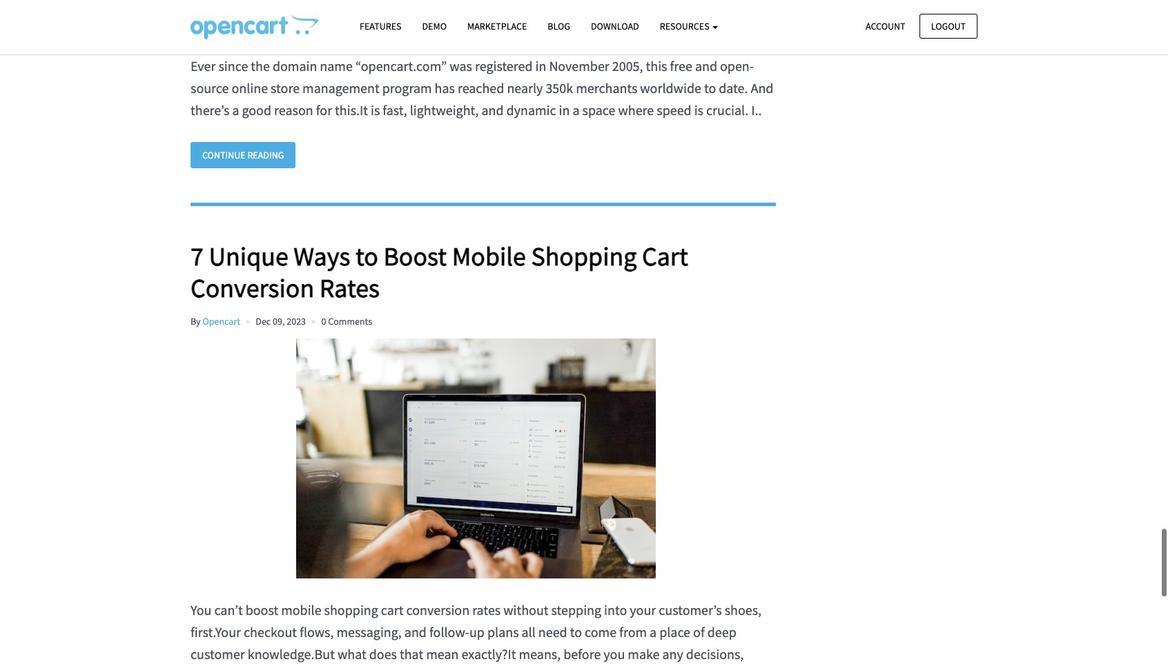 Task type: locate. For each thing, give the bounding box(es) containing it.
in
[[535, 57, 546, 74], [559, 101, 570, 118]]

that
[[400, 646, 423, 663]]

rates
[[472, 602, 501, 619]]

shopping
[[324, 602, 378, 619]]

mean
[[426, 646, 459, 663]]

date.
[[719, 79, 748, 96]]

your
[[630, 602, 656, 619]]

and
[[695, 57, 717, 74], [482, 101, 504, 118], [404, 624, 427, 641]]

is
[[371, 101, 380, 118], [694, 101, 704, 118]]

you
[[604, 646, 625, 663]]

2005,
[[612, 57, 643, 74]]

shopping
[[531, 240, 637, 273]]

1 horizontal spatial to
[[570, 624, 582, 641]]

1 horizontal spatial is
[[694, 101, 704, 118]]

from
[[619, 624, 647, 641]]

and right free
[[695, 57, 717, 74]]

space
[[582, 101, 615, 118]]

cart
[[381, 602, 404, 619]]

place
[[659, 624, 690, 641]]

open-
[[720, 57, 754, 74]]

exactly?it
[[461, 646, 516, 663]]

by
[[191, 315, 201, 328]]

2 horizontal spatial a
[[650, 624, 657, 641]]

a
[[232, 101, 239, 118], [573, 101, 580, 118], [650, 624, 657, 641]]

demo
[[422, 20, 447, 32]]

a inside you can't boost mobile shopping cart conversion rates without stepping into your customer's shoes, first.your checkout flows, messaging, and follow-up plans all need to come from a place of deep customer knowledge.but what does that mean exactly?it means, before you make any decision
[[650, 624, 657, 641]]

all
[[522, 624, 536, 641]]

and
[[751, 79, 774, 96]]

7 unique ways to boost mobile shopping cart conversion rates link
[[191, 240, 776, 304]]

opencart
[[203, 315, 240, 328]]

domain
[[273, 57, 317, 74]]

worldwide
[[640, 79, 701, 96]]

2 horizontal spatial and
[[695, 57, 717, 74]]

a left good
[[232, 101, 239, 118]]

continue reading link
[[191, 142, 296, 168]]

up
[[469, 624, 485, 641]]

account
[[866, 20, 906, 32]]

without
[[503, 602, 549, 619]]

in down 350k
[[559, 101, 570, 118]]

nearly
[[507, 79, 543, 96]]

demo link
[[412, 14, 457, 39]]

the
[[251, 57, 270, 74]]

fast,
[[383, 101, 407, 118]]

plans
[[487, 624, 519, 641]]

in up nearly
[[535, 57, 546, 74]]

features
[[360, 20, 401, 32]]

0 vertical spatial to
[[704, 79, 716, 96]]

does
[[369, 646, 397, 663]]

2 horizontal spatial to
[[704, 79, 716, 96]]

is right speed on the top
[[694, 101, 704, 118]]

registered
[[475, 57, 533, 74]]

for
[[316, 101, 332, 118]]

by opencart
[[191, 315, 240, 328]]

1 horizontal spatial a
[[573, 101, 580, 118]]

mobile
[[452, 240, 526, 273]]

2 vertical spatial to
[[570, 624, 582, 641]]

0 horizontal spatial to
[[356, 240, 378, 273]]

dynamic
[[506, 101, 556, 118]]

to down stepping
[[570, 624, 582, 641]]

has
[[435, 79, 455, 96]]

good
[[242, 101, 271, 118]]

to
[[704, 79, 716, 96], [356, 240, 378, 273], [570, 624, 582, 641]]

account link
[[854, 13, 917, 39]]

a left space on the top
[[573, 101, 580, 118]]

0 vertical spatial in
[[535, 57, 546, 74]]

0 horizontal spatial and
[[404, 624, 427, 641]]

and down reached
[[482, 101, 504, 118]]

and up the that
[[404, 624, 427, 641]]

there's
[[191, 101, 230, 118]]

this
[[646, 57, 667, 74]]

1 horizontal spatial in
[[559, 101, 570, 118]]

boost
[[384, 240, 447, 273]]

this.it
[[335, 101, 368, 118]]

0 comments
[[321, 315, 372, 328]]

to right ways
[[356, 240, 378, 273]]

opencart - blog image
[[191, 14, 318, 39]]

you
[[191, 602, 212, 619]]

1 vertical spatial in
[[559, 101, 570, 118]]

shoes,
[[725, 602, 762, 619]]

a right from
[[650, 624, 657, 641]]

conversion
[[191, 272, 314, 304]]

1 vertical spatial and
[[482, 101, 504, 118]]

is left 'fast,'
[[371, 101, 380, 118]]

0 vertical spatial and
[[695, 57, 717, 74]]

2 vertical spatial and
[[404, 624, 427, 641]]

flows,
[[300, 624, 334, 641]]

2023
[[287, 315, 306, 328]]

any
[[662, 646, 683, 663]]

and inside you can't boost mobile shopping cart conversion rates without stepping into your customer's shoes, first.your checkout flows, messaging, and follow-up plans all need to come from a place of deep customer knowledge.but what does that mean exactly?it means, before you make any decision
[[404, 624, 427, 641]]

deep
[[707, 624, 737, 641]]

marketplace link
[[457, 14, 537, 39]]

1 vertical spatial to
[[356, 240, 378, 273]]

you can't boost mobile shopping cart conversion rates without stepping into your customer's shoes, first.your checkout flows, messaging, and follow-up plans all need to come from a place of deep customer knowledge.but what does that mean exactly?it means, before you make any decision
[[191, 602, 762, 667]]

0 horizontal spatial is
[[371, 101, 380, 118]]

stepping
[[551, 602, 601, 619]]

merchants
[[576, 79, 637, 96]]

program
[[382, 79, 432, 96]]

to left date.
[[704, 79, 716, 96]]



Task type: vqa. For each thing, say whether or not it's contained in the screenshot.
Logout
yes



Task type: describe. For each thing, give the bounding box(es) containing it.
blog
[[548, 20, 570, 32]]

dec 09, 2023
[[256, 315, 306, 328]]

unique
[[209, 240, 288, 273]]

to inside ever since the domain name "opencart.com" was registered in november 2005, this free and open- source online store management program has reached nearly 350k merchants worldwide to date. and there's a good reason for this.it is fast, lightweight, and dynamic in a space where speed is crucial. i..
[[704, 79, 716, 96]]

comments
[[328, 315, 372, 328]]

features link
[[349, 14, 412, 39]]

7
[[191, 240, 204, 273]]

name
[[320, 57, 353, 74]]

350k
[[546, 79, 573, 96]]

rates
[[320, 272, 380, 304]]

of
[[693, 624, 705, 641]]

0 horizontal spatial in
[[535, 57, 546, 74]]

reading
[[247, 149, 284, 161]]

"opencart.com"
[[355, 57, 447, 74]]

reached
[[458, 79, 504, 96]]

conversion magic image
[[191, 0, 762, 34]]

need
[[538, 624, 567, 641]]

cart
[[642, 240, 688, 273]]

mobile
[[281, 602, 321, 619]]

dec
[[256, 315, 271, 328]]

conversion
[[406, 602, 470, 619]]

customer
[[191, 646, 245, 663]]

can't
[[214, 602, 243, 619]]

online
[[232, 79, 268, 96]]

7 unique ways to boost mobile shopping cart conversion rates image
[[191, 339, 762, 579]]

continue
[[202, 149, 246, 161]]

1 horizontal spatial and
[[482, 101, 504, 118]]

speed
[[657, 101, 692, 118]]

resources link
[[649, 14, 729, 39]]

download
[[591, 20, 639, 32]]

customer's
[[659, 602, 722, 619]]

to inside 7 unique ways to boost mobile shopping cart conversion rates
[[356, 240, 378, 273]]

where
[[618, 101, 654, 118]]

crucial.
[[706, 101, 749, 118]]

resources
[[660, 20, 711, 32]]

source
[[191, 79, 229, 96]]

store
[[271, 79, 300, 96]]

09,
[[273, 315, 285, 328]]

messaging,
[[337, 624, 402, 641]]

was
[[450, 57, 472, 74]]

ways
[[294, 240, 350, 273]]

since
[[218, 57, 248, 74]]

management
[[302, 79, 380, 96]]

free
[[670, 57, 692, 74]]

i..
[[751, 101, 762, 118]]

7 unique ways to boost mobile shopping cart conversion rates
[[191, 240, 688, 304]]

into
[[604, 602, 627, 619]]

boost
[[246, 602, 278, 619]]

download link
[[581, 14, 649, 39]]

to inside you can't boost mobile shopping cart conversion rates without stepping into your customer's shoes, first.your checkout flows, messaging, and follow-up plans all need to come from a place of deep customer knowledge.but what does that mean exactly?it means, before you make any decision
[[570, 624, 582, 641]]

make
[[628, 646, 660, 663]]

before
[[564, 646, 601, 663]]

reason
[[274, 101, 313, 118]]

checkout
[[244, 624, 297, 641]]

follow-
[[429, 624, 469, 641]]

continue reading
[[202, 149, 284, 161]]

0
[[321, 315, 326, 328]]

lightweight,
[[410, 101, 479, 118]]

november
[[549, 57, 609, 74]]

2 is from the left
[[694, 101, 704, 118]]

marketplace
[[467, 20, 527, 32]]

0 horizontal spatial a
[[232, 101, 239, 118]]

logout
[[931, 20, 966, 32]]

1 is from the left
[[371, 101, 380, 118]]

opencart link
[[203, 315, 240, 328]]

blog link
[[537, 14, 581, 39]]



